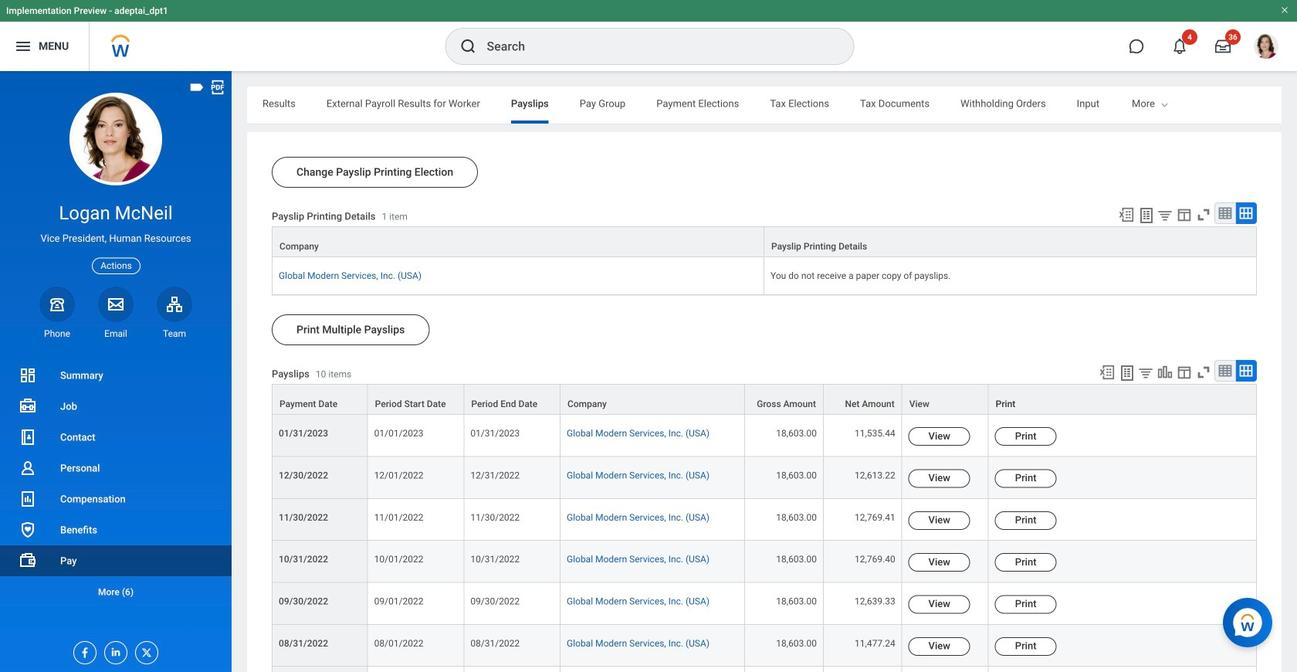 Task type: describe. For each thing, give the bounding box(es) containing it.
view team image
[[165, 295, 184, 313]]

4 row from the top
[[272, 415, 1258, 457]]

2 click to view/edit grid preferences image from the top
[[1177, 364, 1194, 381]]

1 vertical spatial toolbar
[[1092, 360, 1258, 384]]

inbox large image
[[1216, 39, 1231, 54]]

table image for 2nd expand table icon from the bottom
[[1218, 205, 1234, 221]]

facebook image
[[74, 642, 91, 659]]

6 row from the top
[[272, 499, 1258, 541]]

Search Workday  search field
[[487, 29, 822, 63]]

6 cell from the left
[[903, 667, 989, 672]]

contact image
[[19, 428, 37, 447]]

3 row from the top
[[272, 384, 1258, 415]]

close environment banner image
[[1281, 5, 1290, 15]]

compensation image
[[19, 490, 37, 508]]

phone logan mcneil element
[[39, 327, 75, 340]]

5 row from the top
[[272, 457, 1258, 499]]

summary image
[[19, 366, 37, 385]]

export to worksheets image for select to filter grid data image
[[1138, 206, 1156, 225]]

export to excel image
[[1119, 206, 1136, 223]]

10 row from the top
[[272, 667, 1258, 672]]

select to filter grid data image
[[1157, 207, 1174, 223]]

8 row from the top
[[272, 583, 1258, 625]]

view printable version (pdf) image
[[209, 79, 226, 96]]

search image
[[459, 37, 478, 56]]

pay image
[[19, 552, 37, 570]]

email logan mcneil element
[[98, 327, 134, 340]]

linkedin image
[[105, 642, 122, 658]]

2 expand table image from the top
[[1239, 363, 1255, 379]]

export to worksheets image for select to filter grid data icon
[[1119, 364, 1137, 382]]



Task type: locate. For each thing, give the bounding box(es) containing it.
9 row from the top
[[272, 625, 1258, 667]]

column header
[[272, 226, 765, 258]]

1 horizontal spatial export to worksheets image
[[1138, 206, 1156, 225]]

click to view/edit grid preferences image
[[1177, 206, 1194, 223], [1177, 364, 1194, 381]]

0 vertical spatial table image
[[1218, 205, 1234, 221]]

1 cell from the left
[[368, 667, 465, 672]]

toolbar
[[1112, 202, 1258, 226], [1092, 360, 1258, 384]]

1 fullscreen image from the top
[[1196, 206, 1213, 223]]

0 vertical spatial toolbar
[[1112, 202, 1258, 226]]

5 cell from the left
[[824, 667, 903, 672]]

1 vertical spatial export to worksheets image
[[1119, 364, 1137, 382]]

fullscreen image
[[1196, 206, 1213, 223], [1196, 364, 1213, 381]]

export to excel image
[[1099, 364, 1116, 381]]

banner
[[0, 0, 1298, 71]]

team logan mcneil element
[[157, 327, 192, 340]]

1 row from the top
[[272, 226, 1258, 258]]

benefits image
[[19, 521, 37, 539]]

2 cell from the left
[[465, 667, 561, 672]]

profile logan mcneil image
[[1255, 34, 1279, 62]]

export to worksheets image left select to filter grid data icon
[[1119, 364, 1137, 382]]

7 cell from the left
[[989, 667, 1258, 672]]

2 table image from the top
[[1218, 363, 1234, 379]]

4 cell from the left
[[746, 667, 824, 672]]

fullscreen image right select to filter grid data icon
[[1196, 364, 1213, 381]]

0 horizontal spatial export to worksheets image
[[1119, 364, 1137, 382]]

export to worksheets image left select to filter grid data image
[[1138, 206, 1156, 225]]

export to worksheets image
[[1138, 206, 1156, 225], [1119, 364, 1137, 382]]

table image for 2nd expand table icon
[[1218, 363, 1234, 379]]

x image
[[136, 642, 153, 659]]

click to view/edit grid preferences image right select to filter grid data icon
[[1177, 364, 1194, 381]]

row header
[[272, 667, 368, 672]]

2 row from the top
[[272, 257, 1258, 295]]

expand table image
[[1239, 205, 1255, 221], [1239, 363, 1255, 379]]

1 vertical spatial table image
[[1218, 363, 1234, 379]]

0 vertical spatial expand table image
[[1239, 205, 1255, 221]]

row
[[272, 226, 1258, 258], [272, 257, 1258, 295], [272, 384, 1258, 415], [272, 415, 1258, 457], [272, 457, 1258, 499], [272, 499, 1258, 541], [272, 541, 1258, 583], [272, 583, 1258, 625], [272, 625, 1258, 667], [272, 667, 1258, 672]]

2 fullscreen image from the top
[[1196, 364, 1213, 381]]

notifications large image
[[1173, 39, 1188, 54]]

7 row from the top
[[272, 541, 1258, 583]]

list
[[0, 360, 232, 607]]

tag image
[[188, 79, 205, 96]]

click to view/edit grid preferences image right select to filter grid data image
[[1177, 206, 1194, 223]]

0 vertical spatial click to view/edit grid preferences image
[[1177, 206, 1194, 223]]

cell
[[368, 667, 465, 672], [465, 667, 561, 672], [561, 667, 746, 672], [746, 667, 824, 672], [824, 667, 903, 672], [903, 667, 989, 672], [989, 667, 1258, 672]]

table image
[[1218, 205, 1234, 221], [1218, 363, 1234, 379]]

0 vertical spatial export to worksheets image
[[1138, 206, 1156, 225]]

1 expand table image from the top
[[1239, 205, 1255, 221]]

mail image
[[107, 295, 125, 313]]

1 table image from the top
[[1218, 205, 1234, 221]]

navigation pane region
[[0, 71, 232, 672]]

tab list
[[247, 87, 1298, 124]]

0 vertical spatial fullscreen image
[[1196, 206, 1213, 223]]

phone image
[[46, 295, 68, 313]]

select to filter grid data image
[[1138, 365, 1155, 381]]

1 click to view/edit grid preferences image from the top
[[1177, 206, 1194, 223]]

fullscreen image right select to filter grid data image
[[1196, 206, 1213, 223]]

3 cell from the left
[[561, 667, 746, 672]]

justify image
[[14, 37, 32, 56]]

1 vertical spatial click to view/edit grid preferences image
[[1177, 364, 1194, 381]]

1 vertical spatial expand table image
[[1239, 363, 1255, 379]]

1 vertical spatial fullscreen image
[[1196, 364, 1213, 381]]

job image
[[19, 397, 37, 416]]

personal image
[[19, 459, 37, 477]]



Task type: vqa. For each thing, say whether or not it's contained in the screenshot.
2nd cell from right
yes



